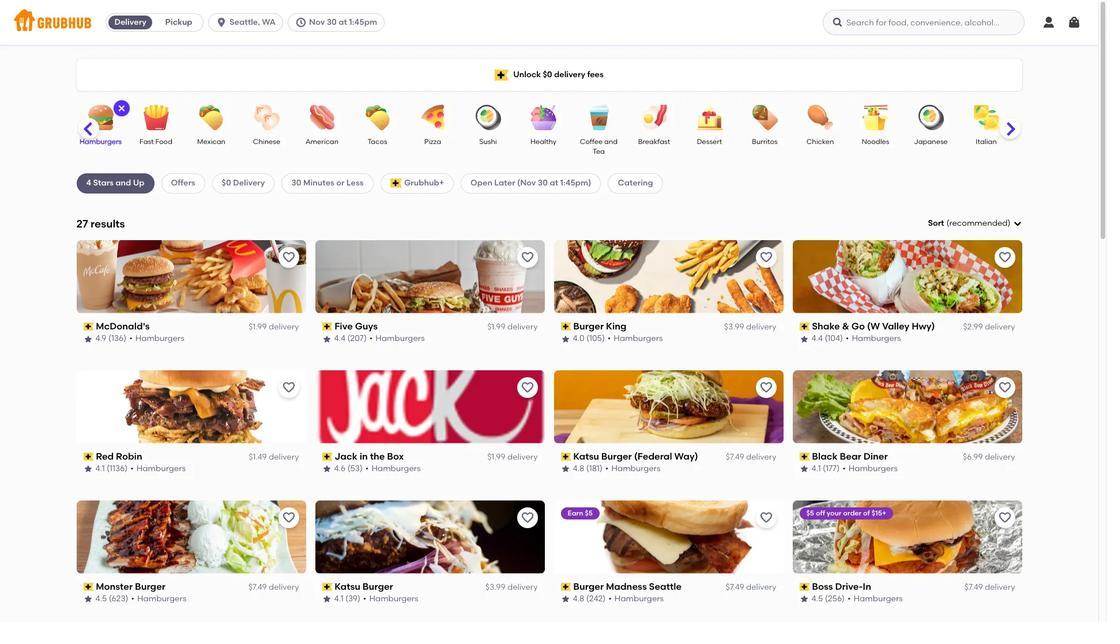 Task type: vqa. For each thing, say whether or not it's contained in the screenshot.


Task type: describe. For each thing, give the bounding box(es) containing it.
4.9 (136)
[[95, 334, 126, 344]]

hamburgers for boss drive-in
[[854, 595, 903, 604]]

subscription pass image for burger madness seattle
[[561, 583, 571, 592]]

4.9
[[95, 334, 106, 344]]

japanese image
[[911, 105, 951, 130]]

star icon image for five guys
[[322, 335, 331, 344]]

or
[[336, 178, 345, 188]]

$7.49 delivery for boss drive-in
[[965, 583, 1015, 593]]

• hamburgers for monster burger
[[131, 595, 186, 604]]

katsu for katsu burger (federal way)
[[573, 451, 599, 462]]

• for monster burger
[[131, 595, 134, 604]]

nov 30 at 1:45pm button
[[288, 13, 389, 32]]

king
[[606, 321, 627, 332]]

4 stars and up
[[86, 178, 144, 188]]

italian image
[[966, 105, 1006, 130]]

(104)
[[825, 334, 843, 344]]

save this restaurant image for katsu burger (federal way)
[[759, 381, 773, 395]]

and inside the coffee and tea
[[604, 138, 618, 146]]

jack in the box
[[335, 451, 404, 462]]

$1.99 for jack in the box
[[487, 453, 505, 462]]

tea
[[593, 148, 605, 156]]

bear
[[840, 451, 861, 462]]

star icon image for katsu burger
[[322, 595, 331, 604]]

• hamburgers for five guys
[[370, 334, 425, 344]]

dessert image
[[689, 105, 730, 130]]

american image
[[302, 105, 342, 130]]

boss drive-in logo image
[[793, 501, 1022, 574]]

offers
[[171, 178, 195, 188]]

delivery for katsu burger (federal way)
[[746, 453, 776, 462]]

subscription pass image for boss drive-in
[[799, 583, 810, 592]]

$1.99 delivery for guys
[[487, 322, 538, 332]]

• hamburgers for black bear diner
[[843, 464, 898, 474]]

katsu for katsu burger
[[335, 582, 360, 593]]

• for shake & go (w valley hwy)
[[846, 334, 849, 344]]

none field containing sort
[[928, 218, 1022, 230]]

• hamburgers for burger madness seattle
[[609, 595, 664, 604]]

delivery for monster burger
[[269, 583, 299, 593]]

coffee and tea image
[[579, 105, 619, 130]]

star icon image for burger king
[[561, 335, 570, 344]]

save this restaurant button for monster burger
[[278, 508, 299, 529]]

• for black bear diner
[[843, 464, 846, 474]]

of
[[863, 509, 870, 518]]

order
[[843, 509, 862, 518]]

delivery inside button
[[114, 17, 146, 27]]

• for katsu burger (federal way)
[[605, 464, 609, 474]]

fast food image
[[136, 105, 176, 130]]

(
[[947, 219, 949, 228]]

valley
[[882, 321, 910, 332]]

grubhub+
[[404, 178, 444, 188]]

save this restaurant button for black bear diner
[[994, 377, 1015, 398]]

katsu burger
[[335, 582, 393, 593]]

save this restaurant image for five guys
[[520, 251, 534, 265]]

subscription pass image for shake & go (w valley hwy)
[[799, 323, 810, 331]]

shake & go (w valley hwy) logo image
[[793, 240, 1022, 314]]

katsu burger (federal way) logo image
[[554, 371, 783, 444]]

nov 30 at 1:45pm
[[309, 17, 377, 27]]

hamburgers for burger king
[[614, 334, 663, 344]]

diner
[[864, 451, 888, 462]]

drive-
[[835, 582, 863, 593]]

wa
[[262, 17, 276, 27]]

up
[[133, 178, 144, 188]]

save this restaurant image for burger king
[[759, 251, 773, 265]]

coffee and tea
[[580, 138, 618, 156]]

noodles
[[862, 138, 889, 146]]

$7.49 delivery for burger madness seattle
[[726, 583, 776, 593]]

robin
[[116, 451, 142, 462]]

4.4 (207)
[[334, 334, 367, 344]]

healthy
[[530, 138, 556, 146]]

$7.49 for burger madness seattle
[[726, 583, 744, 593]]

0 horizontal spatial 30
[[291, 178, 301, 188]]

your
[[827, 509, 842, 518]]

burger for katsu burger
[[363, 582, 393, 593]]

4.0 (105)
[[573, 334, 605, 344]]

(136)
[[108, 334, 126, 344]]

way)
[[674, 451, 698, 462]]

$0 delivery
[[222, 178, 265, 188]]

27 results
[[76, 217, 125, 230]]

save this restaurant image for shake & go (w valley hwy)
[[998, 251, 1012, 265]]

unlock $0 delivery fees
[[513, 70, 604, 79]]

open later (nov 30 at 1:45pm)
[[471, 178, 591, 188]]

(242)
[[586, 595, 606, 604]]

svg image inside seattle, wa button
[[216, 17, 227, 28]]

svg image inside field
[[1013, 219, 1022, 228]]

hamburgers for black bear diner
[[849, 464, 898, 474]]

katsu burger (federal way)
[[573, 451, 698, 462]]

4.4 for shake & go (w valley hwy)
[[812, 334, 823, 344]]

in
[[360, 451, 368, 462]]

burger madness seattle logo image
[[554, 501, 783, 574]]

delivery for burger king
[[746, 322, 776, 332]]

4.8 (181)
[[573, 464, 602, 474]]

coffee
[[580, 138, 603, 146]]

• hamburgers for red robin
[[130, 464, 186, 474]]

less
[[346, 178, 364, 188]]

katsu burger logo image
[[315, 501, 545, 574]]

(1136)
[[107, 464, 128, 474]]

five guys
[[335, 321, 378, 332]]

(39)
[[345, 595, 360, 604]]

hamburgers for red robin
[[137, 464, 186, 474]]

0 horizontal spatial and
[[115, 178, 131, 188]]

star icon image for katsu burger (federal way)
[[561, 465, 570, 474]]

• for red robin
[[130, 464, 134, 474]]

hamburgers for mcdonald's
[[135, 334, 184, 344]]

0 horizontal spatial $0
[[222, 178, 231, 188]]

go
[[852, 321, 865, 332]]

star icon image for shake & go (w valley hwy)
[[799, 335, 809, 344]]

chicken
[[807, 138, 834, 146]]

$2.99 delivery
[[963, 322, 1015, 332]]

pickup
[[165, 17, 192, 27]]

chinese
[[253, 138, 280, 146]]

jack
[[335, 451, 357, 462]]

(nov
[[517, 178, 536, 188]]

subscription pass image for red robin
[[83, 453, 94, 461]]

$6.99 delivery
[[963, 453, 1015, 462]]

monster
[[96, 582, 133, 593]]

save this restaurant button for red robin
[[278, 377, 299, 398]]

save this restaurant button for jack in the box
[[517, 377, 538, 398]]

delivery for burger madness seattle
[[746, 583, 776, 593]]

Search for food, convenience, alcohol... search field
[[823, 10, 1025, 35]]

american
[[306, 138, 339, 146]]

• for burger madness seattle
[[609, 595, 612, 604]]

delivery for five guys
[[507, 322, 538, 332]]

delivery for boss drive-in
[[985, 583, 1015, 593]]

• hamburgers for shake & go (w valley hwy)
[[846, 334, 901, 344]]

0 vertical spatial $0
[[543, 70, 552, 79]]

$7.49 for boss drive-in
[[965, 583, 983, 593]]

(623)
[[109, 595, 128, 604]]

later
[[494, 178, 515, 188]]

at inside button
[[339, 17, 347, 27]]

1 horizontal spatial svg image
[[832, 17, 844, 28]]

• hamburgers for katsu burger
[[363, 595, 418, 604]]

subscription pass image for mcdonald's
[[83, 323, 94, 331]]

(federal
[[634, 451, 672, 462]]

food
[[155, 138, 172, 146]]

minutes
[[303, 178, 334, 188]]

4.1 (177)
[[812, 464, 840, 474]]

4.4 for five guys
[[334, 334, 345, 344]]

svg image inside nov 30 at 1:45pm button
[[295, 17, 307, 28]]

earn $5
[[568, 509, 593, 518]]

burger madness seattle
[[573, 582, 682, 593]]

chicken image
[[800, 105, 840, 130]]

hamburgers for katsu burger (federal way)
[[611, 464, 661, 474]]



Task type: locate. For each thing, give the bounding box(es) containing it.
$3.99 for burger
[[486, 583, 505, 593]]

red
[[96, 451, 114, 462]]

• hamburgers down katsu burger (federal way)
[[605, 464, 661, 474]]

save this restaurant button for burger king
[[756, 247, 776, 268]]

mcdonald's logo image
[[76, 240, 306, 314]]

five guys logo image
[[315, 240, 545, 314]]

$1.99 delivery for in
[[487, 453, 538, 462]]

2 4.4 from the left
[[812, 334, 823, 344]]

hamburgers for burger madness seattle
[[615, 595, 664, 604]]

save this restaurant image for mcdonald's
[[282, 251, 296, 265]]

$7.49 for monster burger
[[248, 583, 267, 593]]

1 horizontal spatial $5
[[806, 509, 814, 518]]

grubhub plus flag logo image
[[495, 69, 509, 80], [390, 179, 402, 188]]

4.1 (39)
[[334, 595, 360, 604]]

nov
[[309, 17, 325, 27]]

hamburgers for monster burger
[[137, 595, 186, 604]]

• hamburgers down monster burger
[[131, 595, 186, 604]]

• hamburgers for burger king
[[608, 334, 663, 344]]

1 4.8 from the top
[[573, 464, 584, 474]]

recommended
[[949, 219, 1008, 228]]

4.0
[[573, 334, 584, 344]]

0 vertical spatial at
[[339, 17, 347, 27]]

mexican
[[197, 138, 225, 146]]

4.1 for red robin
[[95, 464, 105, 474]]

madness
[[606, 582, 647, 593]]

• down drive-
[[848, 595, 851, 604]]

black bear diner logo image
[[793, 371, 1022, 444]]

off
[[816, 509, 825, 518]]

1 horizontal spatial 4.1
[[334, 595, 343, 604]]

4
[[86, 178, 91, 188]]

grubhub plus flag logo image left grubhub+
[[390, 179, 402, 188]]

4.8 for burger madness seattle
[[573, 595, 584, 604]]

subscription pass image for katsu burger
[[322, 583, 332, 592]]

grubhub plus flag logo image left unlock
[[495, 69, 509, 80]]

1 vertical spatial $0
[[222, 178, 231, 188]]

hamburgers down box
[[372, 464, 421, 474]]

30 left minutes
[[291, 178, 301, 188]]

None field
[[928, 218, 1022, 230]]

tacos
[[368, 138, 387, 146]]

save this restaurant image for jack in the box
[[520, 381, 534, 395]]

star icon image for mcdonald's
[[83, 335, 93, 344]]

hamburgers image
[[80, 105, 121, 130]]

save this restaurant image
[[282, 251, 296, 265], [520, 251, 534, 265], [998, 381, 1012, 395], [759, 511, 773, 525]]

hamburgers down the robin
[[137, 464, 186, 474]]

30 right nov
[[327, 17, 337, 27]]

• hamburgers down shake & go (w valley hwy)
[[846, 334, 901, 344]]

4.8 for katsu burger (federal way)
[[573, 464, 584, 474]]

• hamburgers down mcdonald's
[[129, 334, 184, 344]]

0 horizontal spatial $5
[[585, 509, 593, 518]]

(256)
[[825, 595, 845, 604]]

burger king logo image
[[554, 240, 783, 314]]

$1.49
[[249, 453, 267, 462]]

4.8 (242)
[[573, 595, 606, 604]]

4.5
[[95, 595, 107, 604], [812, 595, 823, 604]]

subscription pass image left shake
[[799, 323, 810, 331]]

star icon image for red robin
[[83, 465, 93, 474]]

burritos
[[752, 138, 778, 146]]

1 vertical spatial katsu
[[335, 582, 360, 593]]

• hamburgers for mcdonald's
[[129, 334, 184, 344]]

1 horizontal spatial grubhub plus flag logo image
[[495, 69, 509, 80]]

burritos image
[[745, 105, 785, 130]]

2 horizontal spatial svg image
[[1013, 219, 1022, 228]]

hamburgers down (w
[[852, 334, 901, 344]]

sushi image
[[468, 105, 508, 130]]

1 horizontal spatial $3.99
[[724, 322, 744, 332]]

• hamburgers down guys
[[370, 334, 425, 344]]

star icon image left the 4.4 (104)
[[799, 335, 809, 344]]

chinese image
[[247, 105, 287, 130]]

2 horizontal spatial 4.1
[[812, 464, 821, 474]]

sort ( recommended )
[[928, 219, 1011, 228]]

(53)
[[347, 464, 363, 474]]

delivery
[[114, 17, 146, 27], [233, 178, 265, 188]]

4.1
[[95, 464, 105, 474], [812, 464, 821, 474], [334, 595, 343, 604]]

mcdonald's
[[96, 321, 150, 332]]

delivery for katsu burger
[[507, 583, 538, 593]]

black
[[812, 451, 838, 462]]

4.5 (256)
[[812, 595, 845, 604]]

1 horizontal spatial and
[[604, 138, 618, 146]]

at
[[339, 17, 347, 27], [550, 178, 558, 188]]

at left 1:45pm)
[[550, 178, 558, 188]]

star icon image left 4.6
[[322, 465, 331, 474]]

hamburgers for jack in the box
[[372, 464, 421, 474]]

star icon image left the 4.4 (207)
[[322, 335, 331, 344]]

at left 1:45pm
[[339, 17, 347, 27]]

0 horizontal spatial at
[[339, 17, 347, 27]]

star icon image for monster burger
[[83, 595, 93, 604]]

dessert
[[697, 138, 722, 146]]

monster burger
[[96, 582, 166, 593]]

0 horizontal spatial grubhub plus flag logo image
[[390, 179, 402, 188]]

2 4.8 from the top
[[573, 595, 584, 604]]

1 $5 from the left
[[585, 509, 593, 518]]

$3.99 delivery for katsu burger
[[486, 583, 538, 593]]

1 horizontal spatial $3.99 delivery
[[724, 322, 776, 332]]

0 vertical spatial katsu
[[573, 451, 599, 462]]

shake & go (w valley hwy)
[[812, 321, 935, 332]]

• hamburgers for katsu burger (federal way)
[[605, 464, 661, 474]]

hamburgers down monster burger
[[137, 595, 186, 604]]

4.8 left (242)
[[573, 595, 584, 604]]

hamburgers
[[80, 138, 122, 146], [135, 334, 184, 344], [376, 334, 425, 344], [614, 334, 663, 344], [852, 334, 901, 344], [137, 464, 186, 474], [372, 464, 421, 474], [611, 464, 661, 474], [849, 464, 898, 474], [137, 595, 186, 604], [369, 595, 418, 604], [615, 595, 664, 604], [854, 595, 903, 604]]

• hamburgers
[[129, 334, 184, 344], [370, 334, 425, 344], [608, 334, 663, 344], [846, 334, 901, 344], [130, 464, 186, 474], [365, 464, 421, 474], [605, 464, 661, 474], [843, 464, 898, 474], [131, 595, 186, 604], [363, 595, 418, 604], [609, 595, 664, 604], [848, 595, 903, 604]]

save this restaurant button for katsu burger
[[517, 508, 538, 529]]

4.5 left the (623)
[[95, 595, 107, 604]]

seattle,
[[230, 17, 260, 27]]

star icon image left 4.0
[[561, 335, 570, 344]]

30 minutes or less
[[291, 178, 364, 188]]

• right (177)
[[843, 464, 846, 474]]

subscription pass image left boss
[[799, 583, 810, 592]]

1 vertical spatial at
[[550, 178, 558, 188]]

1 vertical spatial 4.8
[[573, 595, 584, 604]]

box
[[387, 451, 404, 462]]

boss drive-in
[[812, 582, 871, 593]]

4.6 (53)
[[334, 464, 363, 474]]

4.1 for black bear diner
[[812, 464, 821, 474]]

1 vertical spatial delivery
[[233, 178, 265, 188]]

4.1 left (177)
[[812, 464, 821, 474]]

• hamburgers down the katsu burger
[[363, 595, 418, 604]]

delivery for black bear diner
[[985, 453, 1015, 462]]

catering
[[618, 178, 653, 188]]

4.4 down five
[[334, 334, 345, 344]]

(w
[[867, 321, 880, 332]]

star icon image left 4.1 (39)
[[322, 595, 331, 604]]

• right the (53)
[[365, 464, 369, 474]]

open
[[471, 178, 492, 188]]

hamburgers down the diner
[[849, 464, 898, 474]]

grubhub plus flag logo image for unlock $0 delivery fees
[[495, 69, 509, 80]]

save this restaurant button for mcdonald's
[[278, 247, 299, 268]]

• for burger king
[[608, 334, 611, 344]]

• hamburgers for boss drive-in
[[848, 595, 903, 604]]

save this restaurant image for red robin
[[282, 381, 296, 395]]

hamburgers for shake & go (w valley hwy)
[[852, 334, 901, 344]]

unlock
[[513, 70, 541, 79]]

save this restaurant button for five guys
[[517, 247, 538, 268]]

subscription pass image
[[83, 323, 94, 331], [799, 323, 810, 331], [83, 453, 94, 461], [322, 453, 332, 461], [83, 583, 94, 592], [799, 583, 810, 592]]

save this restaurant button for shake & go (w valley hwy)
[[994, 247, 1015, 268]]

japanese
[[914, 138, 948, 146]]

breakfast image
[[634, 105, 674, 130]]

star icon image left 4.5 (623)
[[83, 595, 93, 604]]

0 horizontal spatial katsu
[[335, 582, 360, 593]]

(207)
[[347, 334, 367, 344]]

1 vertical spatial $3.99 delivery
[[486, 583, 538, 593]]

main navigation navigation
[[0, 0, 1098, 45]]

0 vertical spatial and
[[604, 138, 618, 146]]

$0
[[543, 70, 552, 79], [222, 178, 231, 188]]

0 horizontal spatial svg image
[[295, 17, 307, 28]]

subscription pass image for five guys
[[322, 323, 332, 331]]

• down &
[[846, 334, 849, 344]]

subscription pass image
[[322, 323, 332, 331], [561, 323, 571, 331], [561, 453, 571, 461], [799, 453, 810, 461], [322, 583, 332, 592], [561, 583, 571, 592]]

• hamburgers down box
[[365, 464, 421, 474]]

0 vertical spatial delivery
[[114, 17, 146, 27]]

hamburgers down guys
[[376, 334, 425, 344]]

0 horizontal spatial 4.4
[[334, 334, 345, 344]]

0 horizontal spatial $3.99 delivery
[[486, 583, 538, 593]]

subscription pass image for katsu burger (federal way)
[[561, 453, 571, 461]]

4.5 for monster burger
[[95, 595, 107, 604]]

$6.99
[[963, 453, 983, 462]]

$7.49 for katsu burger (federal way)
[[726, 453, 744, 462]]

delivery left pickup
[[114, 17, 146, 27]]

star icon image left 4.1 (177)
[[799, 465, 809, 474]]

guys
[[355, 321, 378, 332]]

star icon image for burger madness seattle
[[561, 595, 570, 604]]

)
[[1008, 219, 1011, 228]]

$5 right earn at the right of the page
[[585, 509, 593, 518]]

boss
[[812, 582, 833, 593]]

delivery for jack in the box
[[507, 453, 538, 462]]

in
[[863, 582, 871, 593]]

grubhub plus flag logo image for grubhub+
[[390, 179, 402, 188]]

subscription pass image for burger king
[[561, 323, 571, 331]]

• down guys
[[370, 334, 373, 344]]

$1.99 for mcdonald's
[[249, 322, 267, 332]]

subscription pass image left jack
[[322, 453, 332, 461]]

save this restaurant image
[[759, 251, 773, 265], [998, 251, 1012, 265], [282, 381, 296, 395], [520, 381, 534, 395], [759, 381, 773, 395], [282, 511, 296, 525], [520, 511, 534, 525], [998, 511, 1012, 525]]

4.5 (623)
[[95, 595, 128, 604]]

2 4.5 from the left
[[812, 595, 823, 604]]

0 vertical spatial $3.99 delivery
[[724, 322, 776, 332]]

seattle
[[649, 582, 682, 593]]

delivery down chinese
[[233, 178, 265, 188]]

• down the robin
[[130, 464, 134, 474]]

• for five guys
[[370, 334, 373, 344]]

0 horizontal spatial delivery
[[114, 17, 146, 27]]

star icon image left 4.9
[[83, 335, 93, 344]]

4.1 down red
[[95, 464, 105, 474]]

noodles image
[[855, 105, 896, 130]]

black bear diner
[[812, 451, 888, 462]]

1 horizontal spatial at
[[550, 178, 558, 188]]

30
[[327, 17, 337, 27], [291, 178, 301, 188], [538, 178, 548, 188]]

star icon image for jack in the box
[[322, 465, 331, 474]]

1 horizontal spatial 4.4
[[812, 334, 823, 344]]

subscription pass image left red
[[83, 453, 94, 461]]

save this restaurant image for monster burger
[[282, 511, 296, 525]]

hamburgers down burger madness seattle
[[615, 595, 664, 604]]

30 inside button
[[327, 17, 337, 27]]

save this restaurant image for black bear diner
[[998, 381, 1012, 395]]

4.8 left (181)
[[573, 464, 584, 474]]

• right (242)
[[609, 595, 612, 604]]

• right (181)
[[605, 464, 609, 474]]

katsu up 4.1 (39)
[[335, 582, 360, 593]]

&
[[842, 321, 849, 332]]

burger for monster burger
[[135, 582, 166, 593]]

• for boss drive-in
[[848, 595, 851, 604]]

0 vertical spatial $3.99
[[724, 322, 744, 332]]

4.1 for katsu burger
[[334, 595, 343, 604]]

2 horizontal spatial 30
[[538, 178, 548, 188]]

hamburgers down king
[[614, 334, 663, 344]]

$1.99 delivery
[[249, 322, 299, 332], [487, 322, 538, 332], [487, 453, 538, 462]]

star icon image left 4.8 (242)
[[561, 595, 570, 604]]

subscription pass image left mcdonald's
[[83, 323, 94, 331]]

fast
[[140, 138, 154, 146]]

$3.99
[[724, 322, 744, 332], [486, 583, 505, 593]]

hamburgers down the katsu burger
[[369, 595, 418, 604]]

italian
[[976, 138, 997, 146]]

$7.49 delivery for monster burger
[[248, 583, 299, 593]]

1 horizontal spatial 4.5
[[812, 595, 823, 604]]

pizza image
[[413, 105, 453, 130]]

subscription pass image left monster
[[83, 583, 94, 592]]

• right (136)
[[129, 334, 132, 344]]

$1.99
[[249, 322, 267, 332], [487, 322, 505, 332], [487, 453, 505, 462]]

4.4 (104)
[[812, 334, 843, 344]]

delivery for shake & go (w valley hwy)
[[985, 322, 1015, 332]]

$3.99 for king
[[724, 322, 744, 332]]

0 horizontal spatial 4.1
[[95, 464, 105, 474]]

1 horizontal spatial $0
[[543, 70, 552, 79]]

$7.49 delivery for katsu burger (federal way)
[[726, 453, 776, 462]]

$5
[[585, 509, 593, 518], [806, 509, 814, 518]]

subscription pass image for monster burger
[[83, 583, 94, 592]]

save this restaurant button
[[278, 247, 299, 268], [517, 247, 538, 268], [756, 247, 776, 268], [994, 247, 1015, 268], [278, 377, 299, 398], [517, 377, 538, 398], [756, 377, 776, 398], [994, 377, 1015, 398], [278, 508, 299, 529], [517, 508, 538, 529], [756, 508, 776, 529], [994, 508, 1015, 529]]

$3.99 delivery for burger king
[[724, 322, 776, 332]]

red robin logo image
[[76, 371, 306, 444]]

0 horizontal spatial 4.5
[[95, 595, 107, 604]]

hamburgers down in
[[854, 595, 903, 604]]

save this restaurant button for katsu burger (federal way)
[[756, 377, 776, 398]]

4.5 down boss
[[812, 595, 823, 604]]

$1.99 for five guys
[[487, 322, 505, 332]]

1:45pm)
[[560, 178, 591, 188]]

hamburgers down hamburgers image
[[80, 138, 122, 146]]

0 horizontal spatial $3.99
[[486, 583, 505, 593]]

hamburgers for katsu burger
[[369, 595, 418, 604]]

$1.49 delivery
[[249, 453, 299, 462]]

star icon image left 4.5 (256)
[[799, 595, 809, 604]]

star icon image for boss drive-in
[[799, 595, 809, 604]]

• right the (39)
[[363, 595, 366, 604]]

$2.99
[[963, 322, 983, 332]]

$0 right the offers
[[222, 178, 231, 188]]

subscription pass image for jack in the box
[[322, 453, 332, 461]]

(181)
[[586, 464, 602, 474]]

0 vertical spatial 4.8
[[573, 464, 584, 474]]

2 $5 from the left
[[806, 509, 814, 518]]

hamburgers down mcdonald's
[[135, 334, 184, 344]]

1 horizontal spatial 30
[[327, 17, 337, 27]]

jack in the box logo image
[[315, 371, 545, 444]]

4.4 down shake
[[812, 334, 823, 344]]

sushi
[[479, 138, 497, 146]]

1 vertical spatial $3.99
[[486, 583, 505, 593]]

4.4
[[334, 334, 345, 344], [812, 334, 823, 344]]

pickup button
[[155, 13, 203, 32]]

sort
[[928, 219, 944, 228]]

hamburgers down katsu burger (federal way)
[[611, 464, 661, 474]]

monster burger logo image
[[76, 501, 306, 574]]

• down monster burger
[[131, 595, 134, 604]]

• hamburgers down king
[[608, 334, 663, 344]]

red robin
[[96, 451, 142, 462]]

1 horizontal spatial delivery
[[233, 178, 265, 188]]

• right (105)
[[608, 334, 611, 344]]

4.8
[[573, 464, 584, 474], [573, 595, 584, 604]]

4.1 left the (39)
[[334, 595, 343, 604]]

1 4.4 from the left
[[334, 334, 345, 344]]

• hamburgers down in
[[848, 595, 903, 604]]

30 right (nov
[[538, 178, 548, 188]]

1:45pm
[[349, 17, 377, 27]]

4.1 (1136)
[[95, 464, 128, 474]]

• hamburgers down the robin
[[130, 464, 186, 474]]

svg image
[[295, 17, 307, 28], [832, 17, 844, 28], [1013, 219, 1022, 228]]

seattle, wa
[[230, 17, 276, 27]]

katsu up the "4.8 (181)"
[[573, 451, 599, 462]]

and up tea
[[604, 138, 618, 146]]

1 vertical spatial grubhub plus flag logo image
[[390, 179, 402, 188]]

• for katsu burger
[[363, 595, 366, 604]]

(105)
[[586, 334, 605, 344]]

hwy)
[[912, 321, 935, 332]]

$0 right unlock
[[543, 70, 552, 79]]

• hamburgers down burger madness seattle
[[609, 595, 664, 604]]

• for jack in the box
[[365, 464, 369, 474]]

mexican image
[[191, 105, 232, 130]]

subscription pass image for black bear diner
[[799, 453, 810, 461]]

healthy image
[[523, 105, 564, 130]]

star icon image for black bear diner
[[799, 465, 809, 474]]

tacos image
[[357, 105, 398, 130]]

1 vertical spatial and
[[115, 178, 131, 188]]

• hamburgers for jack in the box
[[365, 464, 421, 474]]

1 4.5 from the left
[[95, 595, 107, 604]]

star icon image
[[83, 335, 93, 344], [322, 335, 331, 344], [561, 335, 570, 344], [799, 335, 809, 344], [83, 465, 93, 474], [322, 465, 331, 474], [561, 465, 570, 474], [799, 465, 809, 474], [83, 595, 93, 604], [322, 595, 331, 604], [561, 595, 570, 604], [799, 595, 809, 604]]

$15+
[[872, 509, 886, 518]]

0 vertical spatial grubhub plus flag logo image
[[495, 69, 509, 80]]

1 horizontal spatial katsu
[[573, 451, 599, 462]]

$5 left off
[[806, 509, 814, 518]]

burger for katsu burger (federal way)
[[601, 451, 632, 462]]

and left up
[[115, 178, 131, 188]]

star icon image left 4.1 (1136)
[[83, 465, 93, 474]]

star icon image left the "4.8 (181)"
[[561, 465, 570, 474]]

svg image
[[1042, 16, 1056, 29], [1067, 16, 1081, 29], [216, 17, 227, 28], [117, 104, 126, 113]]

• hamburgers down the diner
[[843, 464, 898, 474]]

hamburgers for five guys
[[376, 334, 425, 344]]



